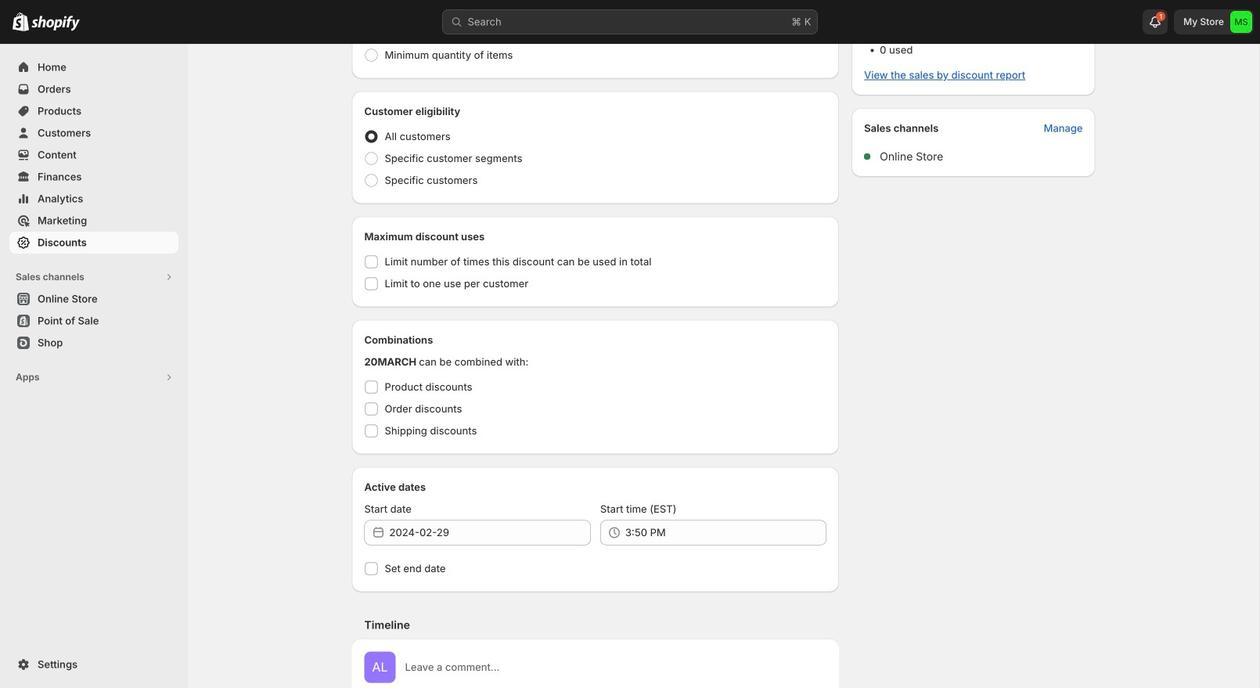 Task type: vqa. For each thing, say whether or not it's contained in the screenshot.
the leftmost Shopify image
yes



Task type: locate. For each thing, give the bounding box(es) containing it.
Enter time text field
[[625, 520, 827, 545]]

my store image
[[1231, 11, 1253, 33]]

Leave a comment... text field
[[405, 660, 827, 675]]



Task type: describe. For each thing, give the bounding box(es) containing it.
YYYY-MM-DD text field
[[389, 520, 591, 545]]

shopify image
[[31, 15, 80, 31]]

shopify image
[[13, 12, 29, 31]]

avatar with initials a l image
[[364, 652, 396, 683]]



